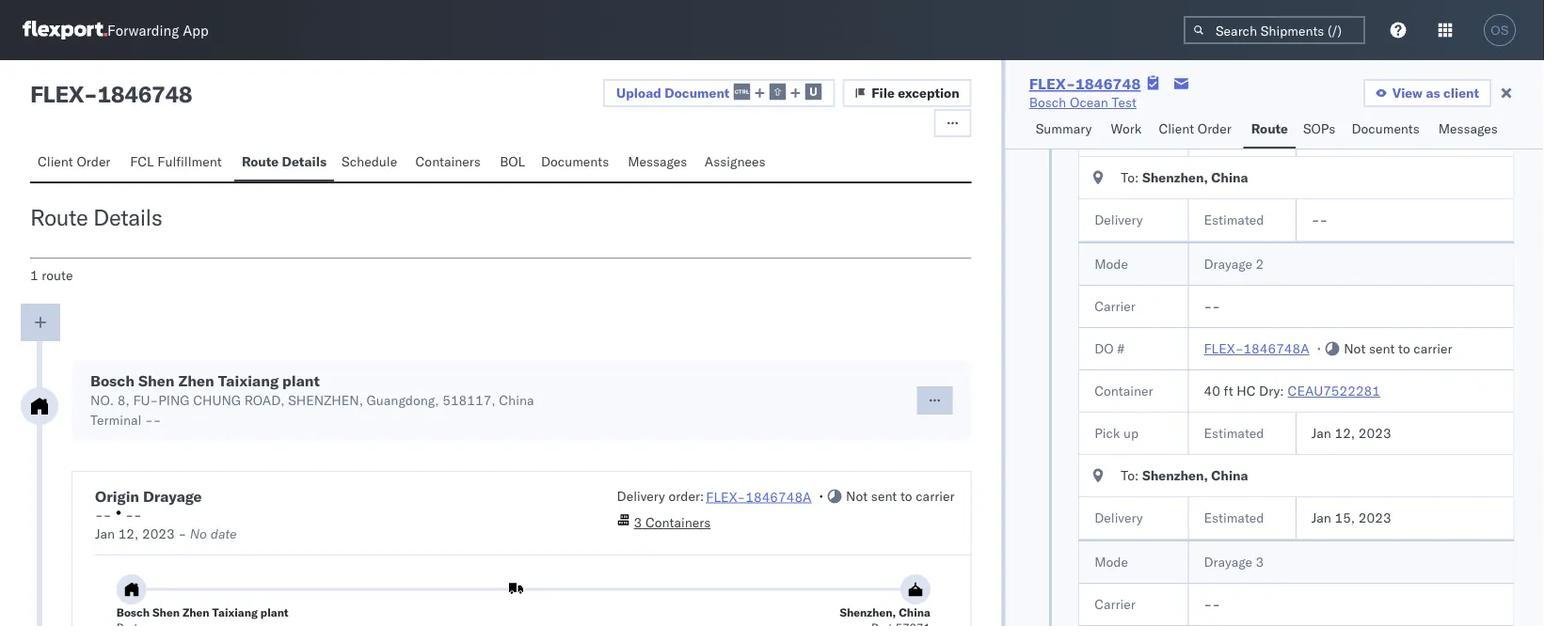 Task type: describe. For each thing, give the bounding box(es) containing it.
flex- for delivery order:
[[706, 489, 746, 505]]

delivery order:
[[617, 489, 705, 505]]

bosch ocean test link
[[1030, 93, 1137, 112]]

40
[[1204, 383, 1220, 400]]

1 horizontal spatial client order button
[[1152, 112, 1244, 149]]

sops button
[[1296, 112, 1345, 149]]

carrier for drayage 2
[[1095, 298, 1136, 315]]

details inside button
[[282, 153, 327, 170]]

guangdong,
[[367, 393, 439, 409]]

2 to: from the top
[[1121, 468, 1139, 484]]

assignees
[[705, 153, 766, 170]]

view as client button
[[1364, 79, 1492, 107]]

route details button
[[234, 145, 334, 182]]

file
[[872, 85, 895, 101]]

messages for left messages button
[[628, 153, 687, 170]]

1 horizontal spatial client
[[1159, 120, 1195, 137]]

-- down the drayage 3
[[1204, 597, 1220, 613]]

sops
[[1304, 120, 1336, 137]]

estimated for jan 15, 2023
[[1204, 510, 1264, 527]]

fcl fulfillment button
[[123, 145, 234, 182]]

upload document
[[617, 84, 730, 101]]

no
[[190, 526, 207, 543]]

flex - 1846748
[[30, 80, 192, 108]]

jan 15, 2023
[[1312, 510, 1391, 527]]

origin drayage
[[95, 488, 202, 506]]

dry
[[1259, 383, 1280, 400]]

containers inside button
[[416, 153, 481, 170]]

drayage for drayage 3
[[1204, 554, 1252, 571]]

sent for delivery order:
[[872, 489, 897, 505]]

drayage for drayage 2
[[1204, 256, 1252, 273]]

os button
[[1479, 8, 1522, 52]]

mode for drayage 3
[[1095, 554, 1128, 571]]

0 horizontal spatial client order
[[38, 153, 111, 170]]

0 horizontal spatial 1846748
[[97, 80, 192, 108]]

chung
[[193, 393, 241, 409]]

client
[[1444, 85, 1480, 101]]

up
[[1124, 426, 1139, 442]]

flex-1846748a button for delivery order:
[[706, 489, 812, 505]]

2
[[1256, 256, 1264, 273]]

route inside route details button
[[242, 153, 279, 170]]

jan down origin
[[95, 526, 115, 543]]

1 vertical spatial client
[[38, 153, 73, 170]]

summary
[[1036, 120, 1092, 137]]

route details inside button
[[242, 153, 327, 170]]

forwarding app
[[107, 21, 209, 39]]

to for delivery order:
[[901, 489, 913, 505]]

12, for jan 12, 2023 - no date
[[118, 526, 139, 543]]

test
[[1112, 94, 1137, 111]]

shenzhen, china
[[840, 606, 931, 620]]

no.
[[90, 393, 114, 409]]

3 containers
[[634, 515, 711, 531]]

jan for jan 15, 2023
[[1312, 510, 1331, 527]]

as
[[1427, 85, 1441, 101]]

drayage 2
[[1204, 256, 1264, 273]]

shen for bosch shen zhen taixiang plant no. 8, fu-ping chung road, shenzhen, guangdong, 518117, china terminal --
[[138, 372, 175, 391]]

pick up
[[1095, 426, 1139, 442]]

0 horizontal spatial messages button
[[621, 145, 697, 182]]

view as client
[[1393, 85, 1480, 101]]

not for do #
[[1344, 341, 1366, 357]]

route inside route button
[[1252, 120, 1289, 137]]

road,
[[244, 393, 285, 409]]

bol
[[500, 153, 525, 170]]

route
[[42, 267, 73, 284]]

terminal
[[90, 412, 142, 429]]

carrier for order:
[[916, 489, 955, 505]]

0 vertical spatial shenzhen,
[[1142, 169, 1208, 186]]

0 horizontal spatial 3
[[634, 515, 642, 531]]

jan 12, 2023
[[1312, 426, 1391, 442]]

flexport. image
[[23, 21, 107, 40]]

1 horizontal spatial 1846748
[[1076, 74, 1141, 93]]

fcl
[[130, 153, 154, 170]]

view
[[1393, 85, 1423, 101]]

flex-1846748a for do #
[[1204, 341, 1310, 357]]

do
[[1095, 341, 1114, 357]]

0 horizontal spatial route details
[[30, 203, 162, 232]]

jan 12, 2023 - no date
[[95, 526, 237, 543]]

route button
[[1244, 112, 1296, 149]]

0 horizontal spatial order
[[77, 153, 111, 170]]

not for delivery order:
[[846, 489, 868, 505]]

documents for rightmost documents 'button'
[[1352, 120, 1420, 137]]

flex-1846748
[[1030, 74, 1141, 93]]

to for do #
[[1398, 341, 1410, 357]]

taixiang for bosch shen zhen taixiang plant no. 8, fu-ping chung road, shenzhen, guangdong, 518117, china terminal --
[[218, 372, 279, 391]]

1846748a for #
[[1243, 341, 1310, 357]]

bosch ocean test
[[1030, 94, 1137, 111]]

2023 for jan 15, 2023
[[1359, 510, 1391, 527]]

0 horizontal spatial route
[[30, 203, 88, 232]]

summary button
[[1029, 112, 1104, 149]]

1 horizontal spatial containers
[[646, 515, 711, 531]]

plant for bosch shen zhen taixiang plant no. 8, fu-ping chung road, shenzhen, guangdong, 518117, china terminal --
[[282, 372, 320, 391]]

file exception
[[872, 85, 960, 101]]

1 horizontal spatial messages button
[[1432, 112, 1508, 149]]

ceau7522281
[[1288, 383, 1380, 400]]

upload document button
[[603, 79, 835, 107]]

1 to: from the top
[[1121, 169, 1139, 186]]

os
[[1492, 23, 1510, 37]]

upload
[[617, 84, 662, 101]]

0 vertical spatial client order
[[1159, 120, 1232, 137]]

app
[[183, 21, 209, 39]]

shenzhen,
[[288, 393, 363, 409]]

documents for left documents 'button'
[[541, 153, 609, 170]]

1 horizontal spatial order
[[1198, 120, 1232, 137]]

Search Shipments (/) text field
[[1184, 16, 1366, 44]]



Task type: vqa. For each thing, say whether or not it's contained in the screenshot.
to corresponding to DO #
yes



Task type: locate. For each thing, give the bounding box(es) containing it.
not sent to carrier for do #
[[1344, 341, 1453, 357]]

order left fcl
[[77, 153, 111, 170]]

client order button right work
[[1152, 112, 1244, 149]]

1 horizontal spatial documents
[[1352, 120, 1420, 137]]

bosch shen zhen taixiang plant no. 8, fu-ping chung road, shenzhen, guangdong, 518117, china terminal --
[[90, 372, 534, 429]]

to: shenzhen, china down work button
[[1121, 169, 1248, 186]]

flex- right order:
[[706, 489, 746, 505]]

zhen up chung
[[178, 372, 214, 391]]

flex-1846748a button
[[1204, 341, 1310, 357], [706, 489, 812, 505]]

carrier
[[1414, 341, 1453, 357], [916, 489, 955, 505]]

0 vertical spatial documents
[[1352, 120, 1420, 137]]

documents down view
[[1352, 120, 1420, 137]]

1 route
[[30, 267, 73, 284]]

1 vertical spatial •
[[819, 489, 824, 505]]

0 vertical spatial carrier
[[1095, 298, 1136, 315]]

details down fcl
[[93, 203, 162, 232]]

jan for jan 12, 2023
[[1312, 426, 1331, 442]]

12, down origin
[[118, 526, 139, 543]]

0 horizontal spatial flex-1846748a button
[[706, 489, 812, 505]]

12, for jan 12, 2023
[[1335, 426, 1355, 442]]

client
[[1159, 120, 1195, 137], [38, 153, 73, 170]]

-- down sops button
[[1312, 212, 1328, 228]]

fu-
[[133, 393, 158, 409]]

2023 right 15,
[[1359, 510, 1391, 527]]

flex-1846748a button up hc on the bottom right of the page
[[1204, 341, 1310, 357]]

messages button down the client
[[1432, 112, 1508, 149]]

15,
[[1335, 510, 1355, 527]]

:
[[1280, 383, 1284, 400]]

estimated up the drayage 2
[[1204, 212, 1264, 228]]

2023
[[1359, 426, 1391, 442], [1359, 510, 1391, 527], [142, 526, 175, 543]]

estimated for --
[[1204, 212, 1264, 228]]

0 horizontal spatial details
[[93, 203, 162, 232]]

1 horizontal spatial 12,
[[1335, 426, 1355, 442]]

0 vertical spatial taixiang
[[218, 372, 279, 391]]

1846748 up the test
[[1076, 74, 1141, 93]]

schedule button
[[334, 145, 408, 182]]

documents button down view
[[1345, 112, 1432, 149]]

route right fulfillment
[[242, 153, 279, 170]]

ping
[[158, 393, 190, 409]]

2 to: shenzhen, china from the top
[[1121, 468, 1248, 484]]

bosch down jan 12, 2023 - no date on the bottom of the page
[[117, 606, 150, 620]]

bol button
[[492, 145, 534, 182]]

to: shenzhen, china
[[1121, 169, 1248, 186], [1121, 468, 1248, 484]]

1846748a for order:
[[746, 489, 812, 505]]

drayage
[[1204, 256, 1252, 273], [143, 488, 202, 506], [1204, 554, 1252, 571]]

flex-1846748a
[[1204, 341, 1310, 357], [706, 489, 812, 505]]

0 horizontal spatial not
[[846, 489, 868, 505]]

1 vertical spatial delivery
[[617, 489, 666, 505]]

china inside bosch shen zhen taixiang plant no. 8, fu-ping chung road, shenzhen, guangdong, 518117, china terminal --
[[499, 393, 534, 409]]

2 vertical spatial estimated
[[1204, 510, 1264, 527]]

work
[[1111, 120, 1142, 137]]

client right work button
[[1159, 120, 1195, 137]]

documents
[[1352, 120, 1420, 137], [541, 153, 609, 170]]

0 vertical spatial flex-1846748a button
[[1204, 341, 1310, 357]]

shen inside bosch shen zhen taixiang plant no. 8, fu-ping chung road, shenzhen, guangdong, 518117, china terminal --
[[138, 372, 175, 391]]

to: shenzhen, china down 'up'
[[1121, 468, 1248, 484]]

0 vertical spatial estimated
[[1204, 212, 1264, 228]]

1 vertical spatial to
[[901, 489, 913, 505]]

jan
[[1312, 426, 1331, 442], [1312, 510, 1331, 527], [95, 526, 115, 543]]

1846748 down forwarding
[[97, 80, 192, 108]]

client order left fcl
[[38, 153, 111, 170]]

plant
[[282, 372, 320, 391], [261, 606, 289, 620]]

delivery down pick up
[[1095, 510, 1143, 527]]

delivery for --
[[1095, 212, 1143, 228]]

not sent to carrier for delivery order:
[[846, 489, 955, 505]]

0 horizontal spatial 12,
[[118, 526, 139, 543]]

delivery up 3 containers
[[617, 489, 666, 505]]

1 horizontal spatial documents button
[[1345, 112, 1432, 149]]

documents right the bol button
[[541, 153, 609, 170]]

2023 for jan 12, 2023
[[1359, 426, 1391, 442]]

2023 down origin drayage
[[142, 526, 175, 543]]

1 horizontal spatial route details
[[242, 153, 327, 170]]

0 vertical spatial zhen
[[178, 372, 214, 391]]

1 vertical spatial details
[[93, 203, 162, 232]]

client order button
[[1152, 112, 1244, 149], [30, 145, 123, 182]]

messages down the client
[[1439, 120, 1498, 137]]

bosch
[[1030, 94, 1067, 111], [90, 372, 135, 391], [117, 606, 150, 620]]

zhen for bosch shen zhen taixiang plant no. 8, fu-ping chung road, shenzhen, guangdong, 518117, china terminal --
[[178, 372, 214, 391]]

• for delivery order:
[[819, 489, 824, 505]]

1
[[30, 267, 38, 284]]

1846748a right order:
[[746, 489, 812, 505]]

messages button down upload document
[[621, 145, 697, 182]]

2 mode from the top
[[1095, 554, 1128, 571]]

messages button
[[1432, 112, 1508, 149], [621, 145, 697, 182]]

518117,
[[443, 393, 496, 409]]

0 vertical spatial containers
[[416, 153, 481, 170]]

document
[[665, 84, 730, 101]]

1 vertical spatial to: shenzhen, china
[[1121, 468, 1248, 484]]

--
[[1312, 212, 1328, 228], [1204, 298, 1220, 315], [95, 507, 111, 524], [126, 507, 142, 524], [1204, 597, 1220, 613]]

1 estimated from the top
[[1204, 212, 1264, 228]]

flex- for do #
[[1204, 341, 1244, 357]]

taixiang inside bosch shen zhen taixiang plant no. 8, fu-ping chung road, shenzhen, guangdong, 518117, china terminal --
[[218, 372, 279, 391]]

0 vertical spatial flex-
[[1030, 74, 1076, 93]]

forwarding app link
[[23, 21, 209, 40]]

0 vertical spatial drayage
[[1204, 256, 1252, 273]]

1 vertical spatial taixiang
[[212, 606, 258, 620]]

shen up fu-
[[138, 372, 175, 391]]

12, down ceau7522281
[[1335, 426, 1355, 442]]

12,
[[1335, 426, 1355, 442], [118, 526, 139, 543]]

route details left schedule on the top left
[[242, 153, 327, 170]]

1 vertical spatial sent
[[872, 489, 897, 505]]

1 vertical spatial carrier
[[916, 489, 955, 505]]

0 vertical spatial •
[[1317, 341, 1321, 357]]

1 carrier from the top
[[1095, 298, 1136, 315]]

flex
[[30, 80, 84, 108]]

• for do #
[[1317, 341, 1321, 357]]

ocean
[[1070, 94, 1109, 111]]

taixiang up road,
[[218, 372, 279, 391]]

flex- up ft
[[1204, 341, 1244, 357]]

0 vertical spatial plant
[[282, 372, 320, 391]]

bosch for bosch ocean test
[[1030, 94, 1067, 111]]

1 vertical spatial mode
[[1095, 554, 1128, 571]]

delivery down work button
[[1095, 212, 1143, 228]]

documents button right bol
[[534, 145, 621, 182]]

1 vertical spatial carrier
[[1095, 597, 1136, 613]]

pick
[[1095, 426, 1120, 442]]

1 horizontal spatial not
[[1344, 341, 1366, 357]]

taixiang down 'date'
[[212, 606, 258, 620]]

shen for bosch shen zhen taixiang plant
[[153, 606, 180, 620]]

order:
[[669, 489, 705, 505]]

0 horizontal spatial •
[[819, 489, 824, 505]]

0 vertical spatial bosch
[[1030, 94, 1067, 111]]

1 horizontal spatial client order
[[1159, 120, 1232, 137]]

to: down work button
[[1121, 169, 1139, 186]]

0 horizontal spatial client order button
[[30, 145, 123, 182]]

zhen inside bosch shen zhen taixiang plant no. 8, fu-ping chung road, shenzhen, guangdong, 518117, china terminal --
[[178, 372, 214, 391]]

-- down origin drayage
[[126, 507, 142, 524]]

1 vertical spatial bosch
[[90, 372, 135, 391]]

china
[[1211, 169, 1248, 186], [499, 393, 534, 409], [1211, 468, 1248, 484], [899, 606, 931, 620]]

taixiang for bosch shen zhen taixiang plant
[[212, 606, 258, 620]]

bosch up summary
[[1030, 94, 1067, 111]]

to
[[1398, 341, 1410, 357], [901, 489, 913, 505]]

0 vertical spatial not sent to carrier
[[1344, 341, 1453, 357]]

flex-1846748a for delivery order:
[[706, 489, 812, 505]]

0 vertical spatial flex-1846748a
[[1204, 341, 1310, 357]]

-
[[84, 80, 97, 108], [1312, 212, 1320, 228], [1320, 212, 1328, 228], [1204, 298, 1212, 315], [1212, 298, 1220, 315], [145, 412, 153, 429], [153, 412, 161, 429], [95, 507, 103, 524], [103, 507, 111, 524], [126, 507, 134, 524], [134, 507, 142, 524], [178, 526, 186, 543], [1204, 597, 1212, 613], [1212, 597, 1220, 613]]

route details up route
[[30, 203, 162, 232]]

1 vertical spatial client order
[[38, 153, 111, 170]]

1 horizontal spatial 1846748a
[[1243, 341, 1310, 357]]

0 vertical spatial order
[[1198, 120, 1232, 137]]

zhen for bosch shen zhen taixiang plant
[[183, 606, 210, 620]]

plant inside bosch shen zhen taixiang plant no. 8, fu-ping chung road, shenzhen, guangdong, 518117, china terminal --
[[282, 372, 320, 391]]

assignees button
[[697, 145, 777, 182]]

exception
[[898, 85, 960, 101]]

bosch up 'no.'
[[90, 372, 135, 391]]

plant for bosch shen zhen taixiang plant
[[261, 606, 289, 620]]

1846748
[[1076, 74, 1141, 93], [97, 80, 192, 108]]

forwarding
[[107, 21, 179, 39]]

0 vertical spatial client
[[1159, 120, 1195, 137]]

schedule
[[342, 153, 397, 170]]

0 vertical spatial 1846748a
[[1243, 341, 1310, 357]]

1 horizontal spatial route
[[242, 153, 279, 170]]

jan down ceau7522281
[[1312, 426, 1331, 442]]

0 horizontal spatial flex-
[[706, 489, 746, 505]]

0 horizontal spatial sent
[[872, 489, 897, 505]]

container
[[1095, 383, 1153, 400]]

-- down origin
[[95, 507, 111, 524]]

messages for the right messages button
[[1439, 120, 1498, 137]]

containers
[[416, 153, 481, 170], [646, 515, 711, 531]]

flex- up bosch ocean test on the top
[[1030, 74, 1076, 93]]

1 vertical spatial not sent to carrier
[[846, 489, 955, 505]]

carrier
[[1095, 298, 1136, 315], [1095, 597, 1136, 613]]

1 vertical spatial 3
[[1256, 554, 1264, 571]]

1 vertical spatial containers
[[646, 515, 711, 531]]

0 vertical spatial to: shenzhen, china
[[1121, 169, 1248, 186]]

flex-1846748a up hc on the bottom right of the page
[[1204, 341, 1310, 357]]

1 vertical spatial flex-
[[1204, 341, 1244, 357]]

do #
[[1095, 341, 1124, 357]]

0 horizontal spatial documents button
[[534, 145, 621, 182]]

flex-1846748a right order:
[[706, 489, 812, 505]]

1 vertical spatial route details
[[30, 203, 162, 232]]

hc
[[1237, 383, 1256, 400]]

route up route
[[30, 203, 88, 232]]

delivery
[[1095, 212, 1143, 228], [617, 489, 666, 505], [1095, 510, 1143, 527]]

1846748a up :
[[1243, 341, 1310, 357]]

origin
[[95, 488, 139, 506]]

flex-
[[1030, 74, 1076, 93], [1204, 341, 1244, 357], [706, 489, 746, 505]]

2 vertical spatial shenzhen,
[[840, 606, 896, 620]]

bosch inside bosch shen zhen taixiang plant no. 8, fu-ping chung road, shenzhen, guangdong, 518117, china terminal --
[[90, 372, 135, 391]]

1 vertical spatial messages
[[628, 153, 687, 170]]

delivery for jan 15, 2023
[[1095, 510, 1143, 527]]

1 vertical spatial order
[[77, 153, 111, 170]]

2023 for jan 12, 2023 - no date
[[142, 526, 175, 543]]

1 vertical spatial estimated
[[1204, 426, 1264, 442]]

2 horizontal spatial flex-
[[1204, 341, 1244, 357]]

1 horizontal spatial not sent to carrier
[[1344, 341, 1453, 357]]

route
[[1252, 120, 1289, 137], [242, 153, 279, 170], [30, 203, 88, 232]]

1 vertical spatial plant
[[261, 606, 289, 620]]

3 estimated from the top
[[1204, 510, 1264, 527]]

0 vertical spatial details
[[282, 153, 327, 170]]

fcl fulfillment
[[130, 153, 222, 170]]

1 horizontal spatial carrier
[[1414, 341, 1453, 357]]

40 ft hc dry : ceau7522281
[[1204, 383, 1380, 400]]

containers button
[[408, 145, 492, 182]]

work button
[[1104, 112, 1152, 149]]

estimated for jan 12, 2023
[[1204, 426, 1264, 442]]

1 vertical spatial to:
[[1121, 468, 1139, 484]]

mode
[[1095, 256, 1128, 273], [1095, 554, 1128, 571]]

flex-1846748 link
[[1030, 74, 1141, 93]]

route details
[[242, 153, 327, 170], [30, 203, 162, 232]]

1 horizontal spatial messages
[[1439, 120, 1498, 137]]

messages
[[1439, 120, 1498, 137], [628, 153, 687, 170]]

client down the flex
[[38, 153, 73, 170]]

1 vertical spatial 12,
[[118, 526, 139, 543]]

2 carrier from the top
[[1095, 597, 1136, 613]]

2023 down ceau7522281
[[1359, 426, 1391, 442]]

0 horizontal spatial 1846748a
[[746, 489, 812, 505]]

client order
[[1159, 120, 1232, 137], [38, 153, 111, 170]]

bosch shen zhen taixiang plant
[[117, 606, 289, 620]]

bosch for bosch shen zhen taixiang plant
[[117, 606, 150, 620]]

1 horizontal spatial flex-1846748a button
[[1204, 341, 1310, 357]]

1 vertical spatial shen
[[153, 606, 180, 620]]

1846748a
[[1243, 341, 1310, 357], [746, 489, 812, 505]]

0 horizontal spatial messages
[[628, 153, 687, 170]]

carrier for #
[[1414, 341, 1453, 357]]

1 horizontal spatial •
[[1317, 341, 1321, 357]]

to: down 'up'
[[1121, 468, 1139, 484]]

1 mode from the top
[[1095, 256, 1128, 273]]

shen down jan 12, 2023 - no date on the bottom of the page
[[153, 606, 180, 620]]

-- down the drayage 2
[[1204, 298, 1220, 315]]

1 vertical spatial flex-1846748a
[[706, 489, 812, 505]]

ft
[[1224, 383, 1233, 400]]

1 vertical spatial not
[[846, 489, 868, 505]]

0 vertical spatial mode
[[1095, 256, 1128, 273]]

1 vertical spatial 1846748a
[[746, 489, 812, 505]]

messages down upload document
[[628, 153, 687, 170]]

2 vertical spatial bosch
[[117, 606, 150, 620]]

mode for drayage 2
[[1095, 256, 1128, 273]]

route left sops
[[1252, 120, 1289, 137]]

1 vertical spatial documents
[[541, 153, 609, 170]]

0 vertical spatial carrier
[[1414, 341, 1453, 357]]

1 to: shenzhen, china from the top
[[1121, 169, 1248, 186]]

containers down order:
[[646, 515, 711, 531]]

0 horizontal spatial to
[[901, 489, 913, 505]]

drayage 3
[[1204, 554, 1264, 571]]

ceau7522281 button
[[1288, 383, 1380, 400]]

2 vertical spatial route
[[30, 203, 88, 232]]

containers left bol
[[416, 153, 481, 170]]

flex-1846748a button for do #
[[1204, 341, 1310, 357]]

2 horizontal spatial route
[[1252, 120, 1289, 137]]

details left schedule on the top left
[[282, 153, 327, 170]]

estimated up the drayage 3
[[1204, 510, 1264, 527]]

order left route button
[[1198, 120, 1232, 137]]

carrier for drayage 3
[[1095, 597, 1136, 613]]

#
[[1117, 341, 1124, 357]]

bosch for bosch shen zhen taixiang plant no. 8, fu-ping chung road, shenzhen, guangdong, 518117, china terminal --
[[90, 372, 135, 391]]

sent for do #
[[1369, 341, 1395, 357]]

date
[[211, 526, 237, 543]]

1 vertical spatial shenzhen,
[[1142, 468, 1208, 484]]

0 vertical spatial to
[[1398, 341, 1410, 357]]

2 vertical spatial delivery
[[1095, 510, 1143, 527]]

jan left 15,
[[1312, 510, 1331, 527]]

zhen down no
[[183, 606, 210, 620]]

client order right work button
[[1159, 120, 1232, 137]]

zhen
[[178, 372, 214, 391], [183, 606, 210, 620]]

1 vertical spatial route
[[242, 153, 279, 170]]

1 horizontal spatial details
[[282, 153, 327, 170]]

0 horizontal spatial containers
[[416, 153, 481, 170]]

1 vertical spatial drayage
[[143, 488, 202, 506]]

flex-1846748a button right order:
[[706, 489, 812, 505]]

estimated down ft
[[1204, 426, 1264, 442]]

2 vertical spatial flex-
[[706, 489, 746, 505]]

1 horizontal spatial flex-
[[1030, 74, 1076, 93]]

sent
[[1369, 341, 1395, 357], [872, 489, 897, 505]]

client order button left fcl
[[30, 145, 123, 182]]

8,
[[117, 393, 130, 409]]

fulfillment
[[157, 153, 222, 170]]

2 estimated from the top
[[1204, 426, 1264, 442]]

estimated
[[1204, 212, 1264, 228], [1204, 426, 1264, 442], [1204, 510, 1264, 527]]



